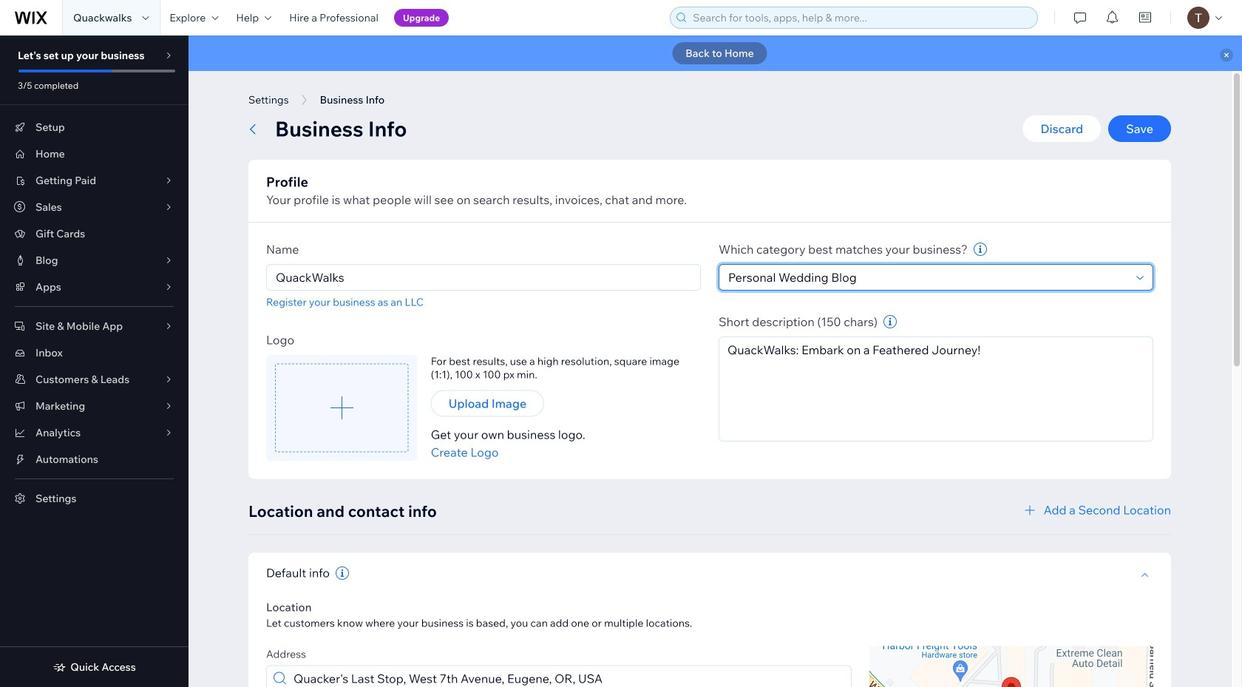 Task type: locate. For each thing, give the bounding box(es) containing it.
Type your business name (e.g., Amy's Shoes) field
[[271, 265, 696, 290]]

Search for your business address field
[[289, 666, 847, 687]]

sidebar element
[[0, 36, 189, 687]]

alert
[[189, 36, 1243, 71]]

map region
[[870, 646, 1154, 687]]



Task type: describe. For each thing, give the bounding box(es) containing it.
Describe your business here. What makes it great? Use short catchy text to tell people what you do or offer. text field
[[719, 337, 1154, 442]]

Enter your business or website type field
[[724, 265, 1132, 290]]

Search for tools, apps, help & more... field
[[689, 7, 1033, 28]]



Task type: vqa. For each thing, say whether or not it's contained in the screenshot.
Alerts to the bottom
no



